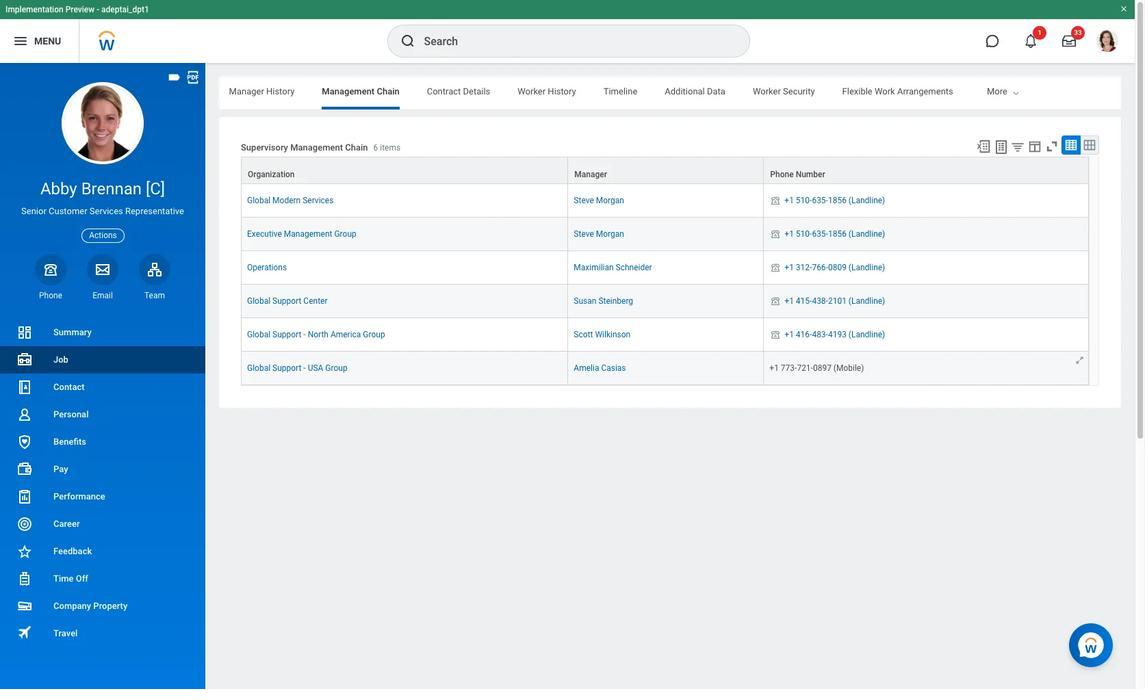 Task type: describe. For each thing, give the bounding box(es) containing it.
510- for services
[[796, 196, 812, 205]]

north
[[308, 330, 329, 340]]

wilkinson
[[595, 330, 631, 340]]

property
[[93, 601, 128, 611]]

33
[[1075, 29, 1082, 36]]

benefits
[[53, 437, 86, 447]]

[c]
[[146, 179, 165, 199]]

center
[[304, 297, 328, 306]]

+1 312-766-0809 (landline)
[[785, 263, 886, 273]]

abby
[[40, 179, 77, 199]]

global for global support - usa group
[[247, 364, 271, 374]]

justify image
[[12, 33, 29, 49]]

services for modern
[[303, 196, 334, 205]]

arrangements
[[898, 86, 954, 97]]

pay link
[[0, 456, 205, 483]]

operations
[[247, 263, 287, 273]]

510- for group
[[796, 229, 812, 239]]

close environment banner image
[[1120, 5, 1128, 13]]

635- for services
[[812, 196, 828, 205]]

timeline
[[604, 86, 638, 97]]

phone image for services
[[770, 195, 782, 206]]

phone number button
[[764, 158, 1089, 184]]

flexible work arrangements
[[843, 86, 954, 97]]

- for usa
[[304, 364, 306, 374]]

(landline) for -
[[849, 330, 886, 340]]

time
[[53, 574, 74, 584]]

worker history
[[518, 86, 576, 97]]

manager button
[[569, 158, 764, 184]]

415-
[[796, 297, 812, 306]]

0809
[[828, 263, 847, 273]]

0897
[[813, 364, 832, 374]]

supervisory
[[241, 143, 288, 153]]

executive
[[247, 229, 282, 239]]

+1 left 312-
[[785, 263, 794, 273]]

721-
[[797, 364, 813, 374]]

feedback link
[[0, 538, 205, 566]]

1 support from the top
[[273, 297, 302, 306]]

personal link
[[0, 401, 205, 429]]

summary link
[[0, 319, 205, 346]]

grow image
[[1075, 356, 1085, 366]]

performance link
[[0, 483, 205, 511]]

416-
[[796, 330, 812, 340]]

row containing global support center
[[241, 285, 1089, 319]]

(landline) for center
[[849, 297, 886, 306]]

(mobile)
[[834, 364, 864, 374]]

1 horizontal spatial chain
[[377, 86, 400, 97]]

actions
[[89, 230, 117, 240]]

job image
[[16, 352, 33, 368]]

1 button
[[1016, 26, 1047, 56]]

0 horizontal spatial chain
[[345, 143, 368, 153]]

actions button
[[82, 228, 124, 243]]

+1 inside cell
[[770, 364, 779, 374]]

benefits link
[[0, 429, 205, 456]]

773-
[[781, 364, 797, 374]]

amelia casias link
[[574, 364, 626, 374]]

phone for phone
[[39, 291, 62, 300]]

modern
[[273, 196, 301, 205]]

summary
[[53, 327, 92, 338]]

global support - usa group link
[[247, 364, 348, 374]]

worker for worker security
[[753, 86, 781, 97]]

steve morgan for global modern services
[[574, 196, 624, 205]]

navigation pane region
[[0, 63, 205, 690]]

feedback
[[53, 546, 92, 557]]

scott wilkinson
[[574, 330, 631, 340]]

performance image
[[16, 489, 33, 505]]

Search Workday  search field
[[424, 26, 721, 56]]

history for manager history
[[266, 86, 295, 97]]

support for usa
[[273, 364, 302, 374]]

global support - north america group
[[247, 330, 385, 340]]

susan steinberg link
[[574, 297, 633, 306]]

details
[[463, 86, 490, 97]]

preview
[[66, 5, 95, 14]]

implementation
[[5, 5, 63, 14]]

management for chain
[[290, 143, 343, 153]]

+1 510-635-1856 (landline) link for global modern services
[[785, 193, 886, 205]]

menu
[[34, 35, 61, 46]]

phone image for -
[[770, 330, 782, 341]]

+1 415-438-2101 (landline)
[[785, 297, 886, 306]]

pay image
[[16, 462, 33, 478]]

phone button
[[35, 254, 66, 301]]

usa
[[308, 364, 323, 374]]

organization
[[248, 170, 295, 179]]

america
[[331, 330, 361, 340]]

susan steinberg
[[574, 297, 633, 306]]

row containing global support - usa group
[[241, 352, 1089, 386]]

morgan for global modern services
[[596, 196, 624, 205]]

766-
[[812, 263, 828, 273]]

job link
[[0, 346, 205, 374]]

support for north
[[273, 330, 302, 340]]

global support center link
[[247, 297, 328, 306]]

mail image
[[94, 261, 111, 278]]

3 phone image from the top
[[770, 262, 782, 273]]

services for customer
[[90, 206, 123, 216]]

senior customer services representative
[[21, 206, 184, 216]]

travel link
[[0, 620, 205, 648]]

work
[[875, 86, 895, 97]]

personal image
[[16, 407, 33, 423]]

abby brennan [c]
[[40, 179, 165, 199]]

organization button
[[242, 158, 568, 184]]

+1 773-721-0897 (mobile)
[[770, 364, 864, 374]]

steinberg
[[599, 297, 633, 306]]

profile logan mcneil image
[[1097, 30, 1119, 55]]

amelia casias
[[574, 364, 626, 374]]

contract details
[[427, 86, 490, 97]]

phone image inside row
[[770, 296, 782, 307]]

+1 510-635-1856 (landline) for global modern services
[[785, 196, 886, 205]]

phone abby brennan [c] element
[[35, 290, 66, 301]]

manager for manager history
[[229, 86, 264, 97]]

phone for phone number
[[771, 170, 794, 179]]

6
[[374, 143, 378, 153]]

33 button
[[1055, 26, 1085, 56]]



Task type: locate. For each thing, give the bounding box(es) containing it.
brennan
[[81, 179, 142, 199]]

1 global from the top
[[247, 196, 271, 205]]

susan
[[574, 297, 597, 306]]

635-
[[812, 196, 828, 205], [812, 229, 828, 239]]

2 (landline) from the top
[[849, 229, 886, 239]]

contact image
[[16, 379, 33, 396]]

team
[[144, 291, 165, 300]]

click to view/edit grid preferences image
[[1028, 139, 1043, 154]]

1 +1 510-635-1856 (landline) from the top
[[785, 196, 886, 205]]

benefits image
[[16, 434, 33, 451]]

additional
[[665, 86, 705, 97]]

feedback image
[[16, 544, 33, 560]]

1 vertical spatial +1 510-635-1856 (landline)
[[785, 229, 886, 239]]

steve morgan link for group
[[574, 229, 624, 239]]

(landline) up +1 312-766-0809 (landline) link
[[849, 229, 886, 239]]

510- up 312-
[[796, 229, 812, 239]]

2 history from the left
[[548, 86, 576, 97]]

phone image left 415-
[[770, 296, 782, 307]]

1 history from the left
[[266, 86, 295, 97]]

morgan up "maximilian schneider" link
[[596, 229, 624, 239]]

management up the supervisory management chain 6 items
[[322, 86, 375, 97]]

supervisory management chain 6 items
[[241, 143, 401, 153]]

morgan
[[596, 196, 624, 205], [596, 229, 624, 239]]

list containing summary
[[0, 319, 205, 648]]

1 vertical spatial support
[[273, 330, 302, 340]]

steve morgan for executive management group
[[574, 229, 624, 239]]

management chain
[[322, 86, 400, 97]]

+1 inside "link"
[[785, 330, 794, 340]]

company property link
[[0, 593, 205, 620]]

global down the operations link
[[247, 297, 271, 306]]

2 steve from the top
[[574, 229, 594, 239]]

0 horizontal spatial history
[[266, 86, 295, 97]]

company property
[[53, 601, 128, 611]]

+1 510-635-1856 (landline) up +1 312-766-0809 (landline) link
[[785, 229, 886, 239]]

2 steve morgan from the top
[[574, 229, 624, 239]]

contact
[[53, 382, 85, 392]]

representative
[[125, 206, 184, 216]]

operations link
[[247, 263, 287, 273]]

group
[[334, 229, 357, 239], [363, 330, 385, 340], [325, 364, 348, 374]]

global
[[247, 196, 271, 205], [247, 297, 271, 306], [247, 330, 271, 340], [247, 364, 271, 374]]

1 vertical spatial 1856
[[828, 229, 847, 239]]

time off image
[[16, 571, 33, 587]]

1856 for global modern services
[[828, 196, 847, 205]]

performance
[[53, 492, 105, 502]]

1 vertical spatial manager
[[575, 170, 607, 179]]

(landline)
[[849, 196, 886, 205], [849, 229, 886, 239], [849, 263, 886, 273], [849, 297, 886, 306], [849, 330, 886, 340]]

0 horizontal spatial phone
[[39, 291, 62, 300]]

0 vertical spatial +1 510-635-1856 (landline)
[[785, 196, 886, 205]]

1 vertical spatial 635-
[[812, 229, 828, 239]]

1 phone image from the top
[[770, 195, 782, 206]]

maximilian schneider link
[[574, 263, 652, 273]]

(landline) inside "link"
[[849, 330, 886, 340]]

row containing global support - north america group
[[241, 319, 1089, 352]]

- inside menu banner
[[97, 5, 99, 14]]

career link
[[0, 511, 205, 538]]

items
[[380, 143, 401, 153]]

toolbar
[[970, 136, 1100, 157]]

phone image up the 'phone abby brennan [c]' element
[[41, 261, 60, 278]]

chain left 6
[[345, 143, 368, 153]]

4 phone image from the top
[[770, 330, 782, 341]]

635- for group
[[812, 229, 828, 239]]

+1 510-635-1856 (landline) for executive management group
[[785, 229, 886, 239]]

483-
[[812, 330, 828, 340]]

+1 510-635-1856 (landline) down the number
[[785, 196, 886, 205]]

510-
[[796, 196, 812, 205], [796, 229, 812, 239]]

flexible
[[843, 86, 873, 97]]

tab list
[[0, 77, 954, 110]]

table image
[[1065, 138, 1078, 152]]

email
[[93, 291, 113, 300]]

+1 for services
[[785, 196, 794, 205]]

0 vertical spatial 1856
[[828, 196, 847, 205]]

maximilian schneider
[[574, 263, 652, 273]]

0 horizontal spatial manager
[[229, 86, 264, 97]]

0 vertical spatial steve morgan
[[574, 196, 624, 205]]

team link
[[139, 254, 171, 301]]

1856 for executive management group
[[828, 229, 847, 239]]

1 morgan from the top
[[596, 196, 624, 205]]

1 worker from the left
[[518, 86, 546, 97]]

2 vertical spatial support
[[273, 364, 302, 374]]

+1 left 773-
[[770, 364, 779, 374]]

manager for manager
[[575, 170, 607, 179]]

management right supervisory
[[290, 143, 343, 153]]

management for group
[[284, 229, 332, 239]]

2 morgan from the top
[[596, 229, 624, 239]]

email abby brennan [c] element
[[87, 290, 118, 301]]

expand table image
[[1083, 138, 1097, 152]]

+1 down phone number
[[785, 196, 794, 205]]

phone inside popup button
[[771, 170, 794, 179]]

export to worksheets image
[[994, 139, 1010, 155]]

email button
[[87, 254, 118, 301]]

(landline) for group
[[849, 229, 886, 239]]

phone left the number
[[771, 170, 794, 179]]

services
[[303, 196, 334, 205], [90, 206, 123, 216]]

0 vertical spatial group
[[334, 229, 357, 239]]

manager inside popup button
[[575, 170, 607, 179]]

1 1856 from the top
[[828, 196, 847, 205]]

1856
[[828, 196, 847, 205], [828, 229, 847, 239]]

1 vertical spatial chain
[[345, 143, 368, 153]]

maximilian
[[574, 263, 614, 273]]

menu banner
[[0, 0, 1135, 63]]

1 vertical spatial steve morgan
[[574, 229, 624, 239]]

career image
[[16, 516, 33, 533]]

search image
[[400, 33, 416, 49]]

morgan for executive management group
[[596, 229, 624, 239]]

more
[[987, 86, 1008, 97]]

global modern services
[[247, 196, 334, 205]]

notifications large image
[[1024, 34, 1038, 48]]

support left usa
[[273, 364, 302, 374]]

1 horizontal spatial phone image
[[770, 296, 782, 307]]

phone image for group
[[770, 229, 782, 240]]

view printable version (pdf) image
[[186, 70, 201, 85]]

row
[[241, 157, 1089, 184], [241, 184, 1089, 218], [241, 218, 1089, 251], [241, 251, 1089, 285], [241, 285, 1089, 319], [241, 319, 1089, 352], [241, 352, 1089, 386]]

2 +1 510-635-1856 (landline) from the top
[[785, 229, 886, 239]]

casias
[[601, 364, 626, 374]]

1 510- from the top
[[796, 196, 812, 205]]

row containing global modern services
[[241, 184, 1089, 218]]

0 vertical spatial support
[[273, 297, 302, 306]]

services inside navigation pane region
[[90, 206, 123, 216]]

time off link
[[0, 566, 205, 593]]

1 horizontal spatial services
[[303, 196, 334, 205]]

5 (landline) from the top
[[849, 330, 886, 340]]

history up supervisory
[[266, 86, 295, 97]]

steve morgan link for services
[[574, 196, 624, 205]]

worker left security
[[753, 86, 781, 97]]

menu button
[[0, 19, 79, 63]]

chain down search image
[[377, 86, 400, 97]]

+1 510-635-1856 (landline)
[[785, 196, 886, 205], [785, 229, 886, 239]]

- left usa
[[304, 364, 306, 374]]

worker for worker history
[[518, 86, 546, 97]]

+1 510-635-1856 (landline) link for executive management group
[[785, 227, 886, 239]]

contract
[[427, 86, 461, 97]]

manager history
[[229, 86, 295, 97]]

2 vertical spatial management
[[284, 229, 332, 239]]

travel
[[53, 629, 78, 639]]

1 635- from the top
[[812, 196, 828, 205]]

- for north
[[304, 330, 306, 340]]

2101
[[828, 297, 847, 306]]

services down abby brennan [c]
[[90, 206, 123, 216]]

0 vertical spatial manager
[[229, 86, 264, 97]]

510- down phone number
[[796, 196, 812, 205]]

0 vertical spatial chain
[[377, 86, 400, 97]]

0 vertical spatial phone
[[771, 170, 794, 179]]

company property image
[[16, 598, 33, 615]]

schneider
[[616, 263, 652, 273]]

support left center
[[273, 297, 302, 306]]

1 steve morgan from the top
[[574, 196, 624, 205]]

0 vertical spatial 635-
[[812, 196, 828, 205]]

2 worker from the left
[[753, 86, 781, 97]]

+1 for -
[[785, 330, 794, 340]]

+1 416-483-4193 (landline) link
[[785, 328, 886, 340]]

1 vertical spatial phone image
[[770, 296, 782, 307]]

implementation preview -   adeptai_dpt1
[[5, 5, 149, 14]]

2 steve morgan link from the top
[[574, 229, 624, 239]]

manager
[[229, 86, 264, 97], [575, 170, 607, 179]]

1 vertical spatial morgan
[[596, 229, 624, 239]]

1 vertical spatial services
[[90, 206, 123, 216]]

tag image
[[167, 70, 182, 85]]

4 row from the top
[[241, 251, 1089, 285]]

2 row from the top
[[241, 184, 1089, 218]]

global for global support center
[[247, 297, 271, 306]]

635- down the number
[[812, 196, 828, 205]]

global left usa
[[247, 364, 271, 374]]

global modern services link
[[247, 196, 334, 205]]

0 horizontal spatial phone image
[[41, 261, 60, 278]]

+1 415-438-2101 (landline) link
[[785, 294, 886, 306]]

management down global modern services on the top left of page
[[284, 229, 332, 239]]

data
[[707, 86, 726, 97]]

list
[[0, 319, 205, 648]]

1 vertical spatial steve morgan link
[[574, 229, 624, 239]]

+1 left 415-
[[785, 297, 794, 306]]

summary image
[[16, 325, 33, 341]]

1 vertical spatial -
[[304, 330, 306, 340]]

job
[[53, 355, 68, 365]]

career
[[53, 519, 80, 529]]

steve for executive management group
[[574, 229, 594, 239]]

4 (landline) from the top
[[849, 297, 886, 306]]

global support - usa group
[[247, 364, 348, 374]]

morgan down manager popup button
[[596, 196, 624, 205]]

-
[[97, 5, 99, 14], [304, 330, 306, 340], [304, 364, 306, 374]]

team abby brennan [c] element
[[139, 290, 171, 301]]

export to excel image
[[976, 139, 991, 154]]

2 635- from the top
[[812, 229, 828, 239]]

chain
[[377, 86, 400, 97], [345, 143, 368, 153]]

support
[[273, 297, 302, 306], [273, 330, 302, 340], [273, 364, 302, 374]]

2 1856 from the top
[[828, 229, 847, 239]]

row containing operations
[[241, 251, 1089, 285]]

(landline) right the 2101
[[849, 297, 886, 306]]

3 (landline) from the top
[[849, 263, 886, 273]]

select to filter grid data image
[[1011, 140, 1026, 154]]

steve for global modern services
[[574, 196, 594, 205]]

personal
[[53, 409, 89, 420]]

+1 up +1 312-766-0809 (landline) link
[[785, 229, 794, 239]]

executive management group link
[[247, 229, 357, 239]]

- right preview
[[97, 5, 99, 14]]

+1 510-635-1856 (landline) link down the number
[[785, 193, 886, 205]]

off
[[76, 574, 88, 584]]

1 (landline) from the top
[[849, 196, 886, 205]]

0 vertical spatial morgan
[[596, 196, 624, 205]]

services right "modern"
[[303, 196, 334, 205]]

(landline) right 0809
[[849, 263, 886, 273]]

steve morgan link
[[574, 196, 624, 205], [574, 229, 624, 239]]

(landline) for services
[[849, 196, 886, 205]]

2 phone image from the top
[[770, 229, 782, 240]]

1 horizontal spatial manager
[[575, 170, 607, 179]]

customer
[[49, 206, 87, 216]]

scott
[[574, 330, 593, 340]]

0 vertical spatial steve
[[574, 196, 594, 205]]

global down global support center "link"
[[247, 330, 271, 340]]

4193
[[828, 330, 847, 340]]

1 vertical spatial management
[[290, 143, 343, 153]]

635- up 766-
[[812, 229, 828, 239]]

1 +1 510-635-1856 (landline) link from the top
[[785, 193, 886, 205]]

- left north
[[304, 330, 306, 340]]

scott wilkinson link
[[574, 330, 631, 340]]

history for worker history
[[548, 86, 576, 97]]

5 row from the top
[[241, 285, 1089, 319]]

phone up the summary
[[39, 291, 62, 300]]

1
[[1038, 29, 1042, 36]]

support left north
[[273, 330, 302, 340]]

2 510- from the top
[[796, 229, 812, 239]]

3 row from the top
[[241, 218, 1089, 251]]

- for adeptai_dpt1
[[97, 5, 99, 14]]

global for global modern services
[[247, 196, 271, 205]]

(landline) down the phone number popup button
[[849, 196, 886, 205]]

global left "modern"
[[247, 196, 271, 205]]

0 vertical spatial +1 510-635-1856 (landline) link
[[785, 193, 886, 205]]

(landline) right 4193
[[849, 330, 886, 340]]

fullscreen image
[[1045, 139, 1060, 154]]

inbox large image
[[1063, 34, 1076, 48]]

+1 510-635-1856 (landline) link up +1 312-766-0809 (landline) link
[[785, 227, 886, 239]]

+1 left 416-
[[785, 330, 794, 340]]

4 global from the top
[[247, 364, 271, 374]]

management
[[322, 86, 375, 97], [290, 143, 343, 153], [284, 229, 332, 239]]

1 vertical spatial 510-
[[796, 229, 812, 239]]

global support - north america group link
[[247, 330, 385, 340]]

1 vertical spatial steve
[[574, 229, 594, 239]]

2 +1 510-635-1856 (landline) link from the top
[[785, 227, 886, 239]]

company
[[53, 601, 91, 611]]

+1 773-721-0897 (mobile) cell
[[764, 352, 1089, 386]]

phone image inside popup button
[[41, 261, 60, 278]]

2 global from the top
[[247, 297, 271, 306]]

2 support from the top
[[273, 330, 302, 340]]

1 steve morgan link from the top
[[574, 196, 624, 205]]

1 horizontal spatial history
[[548, 86, 576, 97]]

0 vertical spatial phone image
[[41, 261, 60, 278]]

row containing organization
[[241, 157, 1089, 184]]

1 horizontal spatial worker
[[753, 86, 781, 97]]

tab list containing manager history
[[0, 77, 954, 110]]

travel image
[[16, 625, 33, 641]]

phone inside popup button
[[39, 291, 62, 300]]

row containing executive management group
[[241, 218, 1089, 251]]

1 vertical spatial group
[[363, 330, 385, 340]]

1 vertical spatial phone
[[39, 291, 62, 300]]

2 vertical spatial -
[[304, 364, 306, 374]]

contact link
[[0, 374, 205, 401]]

phone image
[[41, 261, 60, 278], [770, 296, 782, 307]]

1 horizontal spatial phone
[[771, 170, 794, 179]]

0 horizontal spatial worker
[[518, 86, 546, 97]]

0 vertical spatial 510-
[[796, 196, 812, 205]]

1 steve from the top
[[574, 196, 594, 205]]

2 vertical spatial group
[[325, 364, 348, 374]]

0 vertical spatial services
[[303, 196, 334, 205]]

7 row from the top
[[241, 352, 1089, 386]]

+1 for group
[[785, 229, 794, 239]]

global for global support - north america group
[[247, 330, 271, 340]]

3 global from the top
[[247, 330, 271, 340]]

0 vertical spatial management
[[322, 86, 375, 97]]

worker right "details"
[[518, 86, 546, 97]]

1 row from the top
[[241, 157, 1089, 184]]

0 vertical spatial steve morgan link
[[574, 196, 624, 205]]

3 support from the top
[[273, 364, 302, 374]]

6 row from the top
[[241, 319, 1089, 352]]

0 vertical spatial -
[[97, 5, 99, 14]]

0 horizontal spatial services
[[90, 206, 123, 216]]

history down "search workday" search box
[[548, 86, 576, 97]]

view team image
[[147, 261, 163, 278]]

phone image
[[770, 195, 782, 206], [770, 229, 782, 240], [770, 262, 782, 273], [770, 330, 782, 341]]

phone
[[771, 170, 794, 179], [39, 291, 62, 300]]

security
[[783, 86, 815, 97]]

+1 for center
[[785, 297, 794, 306]]

1 vertical spatial +1 510-635-1856 (landline) link
[[785, 227, 886, 239]]

worker
[[518, 86, 546, 97], [753, 86, 781, 97]]



Task type: vqa. For each thing, say whether or not it's contained in the screenshot.
The Assignment
no



